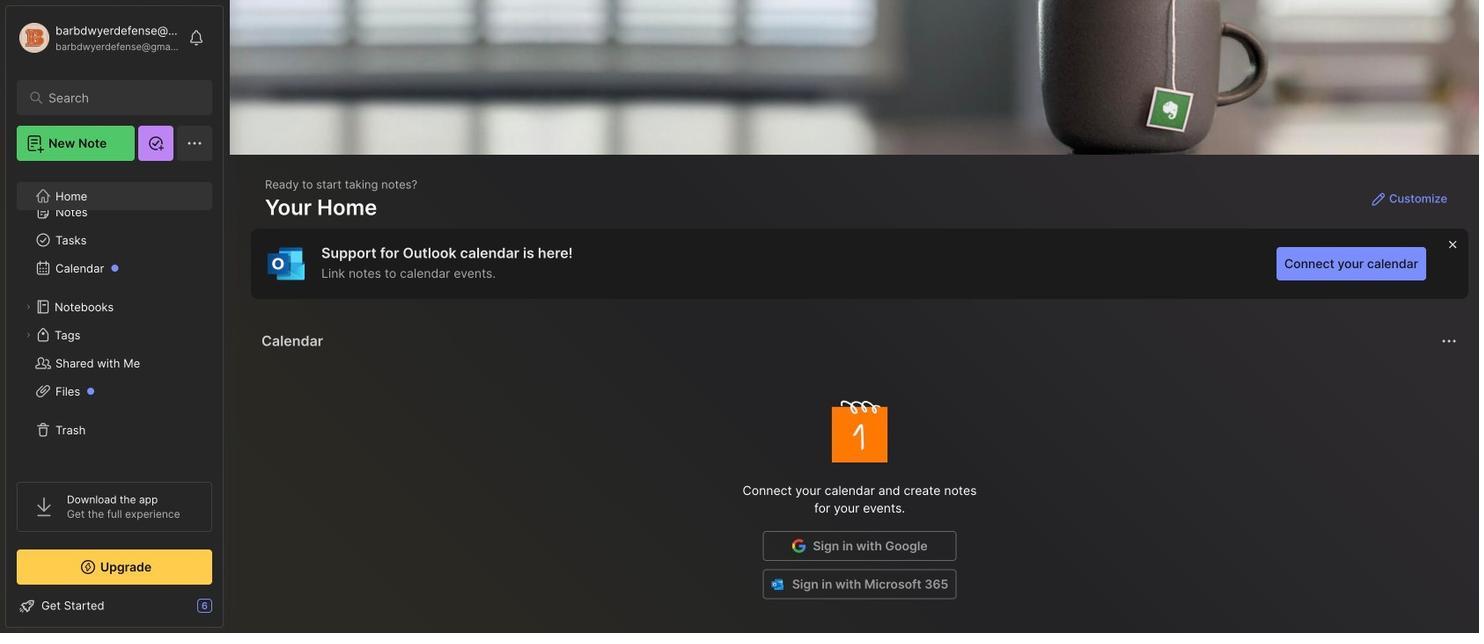 Task type: describe. For each thing, give the bounding box(es) containing it.
tree inside main element
[[6, 170, 223, 467]]

Help and Learning task checklist field
[[6, 593, 223, 621]]



Task type: locate. For each thing, give the bounding box(es) containing it.
none search field inside main element
[[48, 87, 189, 108]]

expand notebooks image
[[23, 302, 33, 313]]

Search text field
[[48, 90, 189, 107]]

click to collapse image
[[222, 601, 236, 622]]

More actions field
[[1437, 329, 1461, 354]]

tree
[[6, 170, 223, 467]]

Account field
[[17, 20, 180, 55]]

expand tags image
[[23, 330, 33, 341]]

main element
[[0, 0, 229, 634]]

more actions image
[[1439, 331, 1460, 352]]

None search field
[[48, 87, 189, 108]]



Task type: vqa. For each thing, say whether or not it's contained in the screenshot.
'Find Tags…' text box in the top left of the page
no



